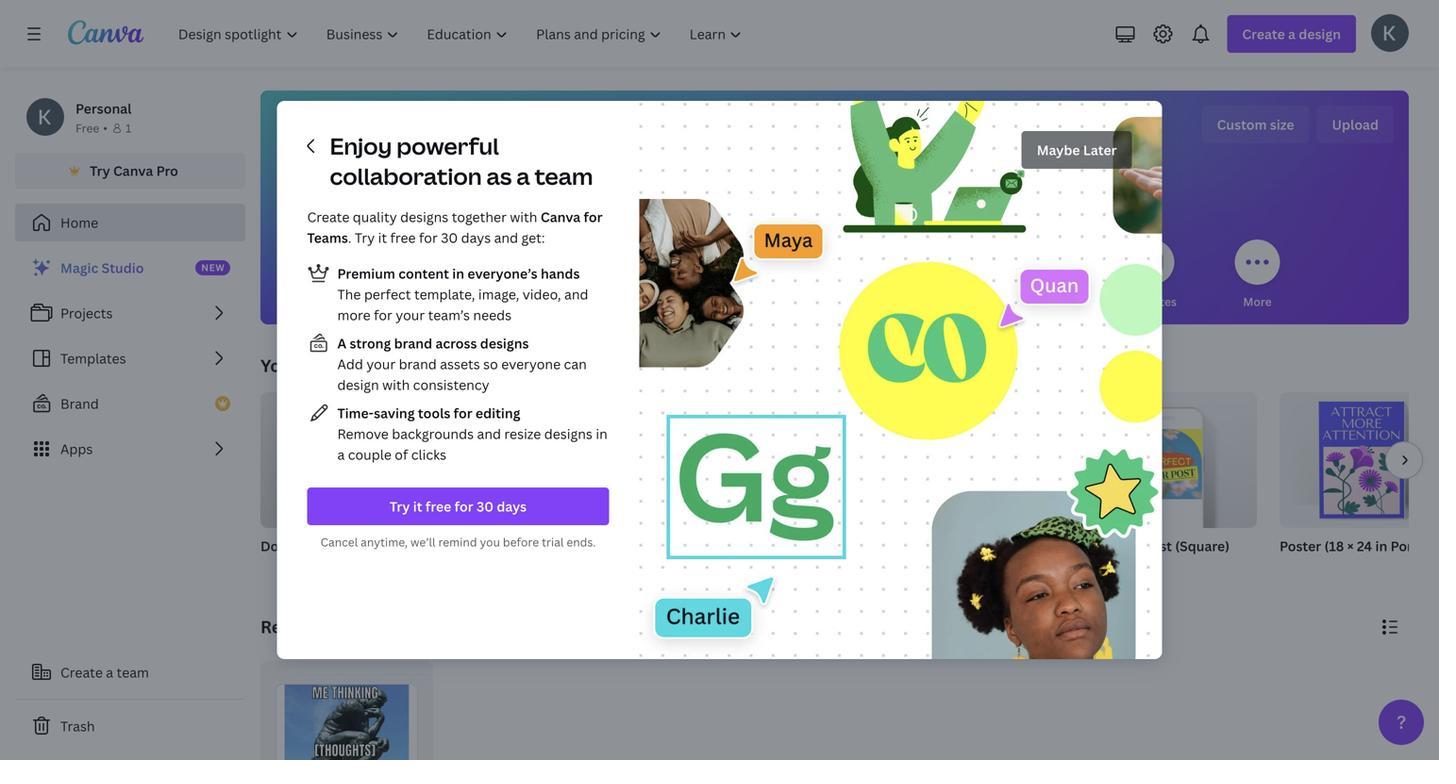 Task type: vqa. For each thing, say whether or not it's contained in the screenshot.
sharing.
no



Task type: describe. For each thing, give the bounding box(es) containing it.
instagram post (square)
[[1076, 537, 1230, 555]]

a inside the time-saving tools for editing remove backgrounds and resize designs in a couple of clicks
[[337, 446, 345, 464]]

print
[[1006, 294, 1033, 310]]

docs button
[[495, 226, 540, 325]]

presentation (16:9)
[[668, 537, 790, 555]]

more button
[[1235, 226, 1280, 325]]

cancel anytime, we'll remind you before trial ends.
[[320, 535, 596, 550]]

powerful
[[397, 131, 499, 161]]

list containing magic studio
[[15, 249, 245, 468]]

1 vertical spatial try
[[355, 229, 375, 247]]

0 vertical spatial free
[[390, 229, 416, 247]]

0 vertical spatial it
[[378, 229, 387, 247]]

add
[[337, 355, 363, 373]]

poster
[[1280, 537, 1321, 555]]

you inside button
[[412, 294, 433, 310]]

cancel
[[320, 535, 358, 550]]

you might want to try...
[[260, 354, 451, 377]]

doc
[[260, 537, 286, 555]]

group for video
[[872, 393, 1053, 528]]

the
[[337, 285, 361, 303]]

content
[[398, 265, 449, 283]]

editing
[[476, 404, 520, 422]]

try for try canva pro
[[90, 162, 110, 180]]

image,
[[478, 285, 519, 303]]

magic studio
[[60, 259, 144, 277]]

ends.
[[567, 535, 596, 550]]

presentations button
[[691, 226, 767, 325]]

poster (18 × 24 in portrait) group
[[1280, 393, 1439, 579]]

whiteboard
[[464, 537, 540, 555]]

1
[[125, 120, 131, 136]]

for inside button
[[455, 498, 473, 516]]

print products
[[1006, 294, 1086, 310]]

time-
[[337, 404, 374, 422]]

collaboration
[[330, 161, 482, 192]]

free
[[75, 120, 99, 136]]

consistency
[[413, 376, 489, 394]]

resize
[[504, 425, 541, 443]]

as
[[486, 161, 512, 192]]

free inside button
[[426, 498, 451, 516]]

0 vertical spatial design
[[832, 112, 928, 153]]

premium
[[337, 265, 395, 283]]

presentation
[[668, 537, 751, 555]]

presentation (16:9) group
[[668, 393, 849, 579]]

group for whiteboard
[[464, 393, 645, 528]]

want
[[347, 354, 388, 377]]

. try it free for 30 days and get:
[[348, 229, 545, 247]]

today?
[[935, 112, 1041, 153]]

home
[[60, 214, 98, 232]]

videos button
[[918, 226, 963, 325]]

media
[[836, 294, 870, 310]]

team inside button
[[117, 664, 149, 682]]

trash
[[60, 718, 95, 736]]

free •
[[75, 120, 107, 136]]

products
[[1036, 294, 1086, 310]]

video group
[[872, 393, 1053, 579]]

try it free for 30 days button
[[307, 488, 609, 526]]

templates link
[[15, 340, 245, 377]]

create a team button
[[15, 654, 245, 692]]

a
[[337, 335, 346, 352]]

2 vertical spatial you
[[480, 535, 500, 550]]

brand link
[[15, 385, 245, 423]]

instagram post (square) group
[[1076, 393, 1257, 579]]

(16:9)
[[754, 537, 790, 555]]

print products button
[[1006, 226, 1086, 325]]

social
[[800, 294, 833, 310]]

of
[[395, 446, 408, 464]]

designs right recent at the bottom left of page
[[323, 616, 386, 639]]

premium content in everyone's hands the perfect template, image, video, and more for your team's needs
[[337, 265, 588, 324]]

create a team
[[60, 664, 149, 682]]

you
[[260, 354, 291, 377]]

maybe later
[[1037, 141, 1117, 159]]

remove
[[337, 425, 389, 443]]

magic
[[60, 259, 98, 277]]

clicks
[[411, 446, 446, 464]]

whiteboards button
[[588, 226, 659, 325]]

needs
[[473, 306, 512, 324]]

apps link
[[15, 430, 245, 468]]

create quality designs together with
[[307, 208, 541, 226]]

for you button
[[389, 226, 435, 325]]

poster (18 × 24 in portrait
[[1280, 537, 1439, 555]]

try canva pro
[[90, 162, 178, 180]]

your inside premium content in everyone's hands the perfect template, image, video, and more for your team's needs
[[396, 306, 425, 324]]

maybe later button
[[1022, 131, 1132, 169]]

0 horizontal spatial 30
[[441, 229, 458, 247]]

×
[[1347, 537, 1354, 555]]

videos
[[922, 294, 959, 310]]

whiteboards
[[588, 294, 659, 310]]

your inside a strong brand across designs add your brand assets so everyone can design with consistency
[[366, 355, 396, 373]]

for you
[[391, 294, 433, 310]]

apps
[[60, 440, 93, 458]]

0 horizontal spatial days
[[461, 229, 491, 247]]

across
[[435, 335, 477, 352]]

and inside premium content in everyone's hands the perfect template, image, video, and more for your team's needs
[[564, 285, 588, 303]]

instagram
[[1076, 537, 1140, 555]]

couple
[[348, 446, 392, 464]]

a strong brand across designs add your brand assets so everyone can design with consistency
[[337, 335, 587, 394]]

strong
[[350, 335, 391, 352]]

30 inside button
[[477, 498, 494, 516]]

canva inside canva for teams
[[541, 208, 581, 226]]

group for doc
[[260, 393, 442, 528]]

brand
[[60, 395, 99, 413]]

new
[[201, 261, 225, 274]]



Task type: locate. For each thing, give the bounding box(es) containing it.
0 vertical spatial a
[[516, 161, 530, 192]]

0 horizontal spatial design
[[337, 376, 379, 394]]

design inside a strong brand across designs add your brand assets so everyone can design with consistency
[[337, 376, 379, 394]]

free up we'll
[[426, 498, 451, 516]]

canva
[[113, 162, 153, 180], [541, 208, 581, 226]]

1 horizontal spatial design
[[832, 112, 928, 153]]

24
[[1357, 537, 1372, 555]]

0 horizontal spatial in
[[452, 265, 464, 283]]

home link
[[15, 204, 245, 242]]

hands
[[541, 265, 580, 283]]

1 vertical spatial a
[[337, 446, 345, 464]]

1 horizontal spatial team
[[535, 161, 593, 192]]

whiteboard group
[[464, 393, 645, 579]]

might
[[295, 354, 343, 377]]

a right "as"
[[516, 161, 530, 192]]

0 vertical spatial with
[[510, 208, 537, 226]]

create inside create a team button
[[60, 664, 103, 682]]

we'll
[[411, 535, 436, 550]]

team's
[[428, 306, 470, 324]]

will
[[715, 112, 763, 153]]

2 group from the left
[[464, 393, 645, 528]]

1 horizontal spatial with
[[510, 208, 537, 226]]

in inside premium content in everyone's hands the perfect template, image, video, and more for your team's needs
[[452, 265, 464, 283]]

you right 'will'
[[769, 112, 826, 153]]

you left the 'before'
[[480, 535, 500, 550]]

social media button
[[800, 226, 870, 325]]

group
[[260, 393, 442, 528], [464, 393, 645, 528], [668, 393, 849, 528], [872, 393, 1053, 528], [1076, 393, 1257, 528], [1280, 393, 1439, 528]]

1 horizontal spatial free
[[426, 498, 451, 516]]

remind
[[438, 535, 477, 550]]

1 horizontal spatial you
[[480, 535, 500, 550]]

team right "as"
[[535, 161, 593, 192]]

0 vertical spatial in
[[452, 265, 464, 283]]

projects link
[[15, 294, 245, 332]]

try up 'anytime,'
[[390, 498, 410, 516]]

days up the 'before'
[[497, 498, 527, 516]]

try it free for 30 days
[[390, 498, 527, 516]]

1 vertical spatial team
[[117, 664, 149, 682]]

docs
[[504, 294, 531, 310]]

0 horizontal spatial a
[[106, 664, 113, 682]]

1 vertical spatial create
[[60, 664, 103, 682]]

before
[[503, 535, 539, 550]]

try inside try it free for 30 days button
[[390, 498, 410, 516]]

2 vertical spatial in
[[1375, 537, 1387, 555]]

2 horizontal spatial in
[[1375, 537, 1387, 555]]

what
[[629, 112, 709, 153]]

0 vertical spatial create
[[307, 208, 350, 226]]

a
[[516, 161, 530, 192], [337, 446, 345, 464], [106, 664, 113, 682]]

in inside group
[[1375, 537, 1387, 555]]

0 horizontal spatial canva
[[113, 162, 153, 180]]

list containing premium content in everyone's hands
[[307, 262, 609, 465]]

designs up . try it free for 30 days and get:
[[400, 208, 449, 226]]

0 vertical spatial try
[[90, 162, 110, 180]]

1 vertical spatial design
[[337, 376, 379, 394]]

try...
[[414, 354, 451, 377]]

1 horizontal spatial canva
[[541, 208, 581, 226]]

0 vertical spatial your
[[396, 306, 425, 324]]

with up saving
[[382, 376, 410, 394]]

to
[[392, 354, 410, 377]]

0 horizontal spatial you
[[412, 294, 433, 310]]

together
[[452, 208, 507, 226]]

days inside button
[[497, 498, 527, 516]]

get:
[[521, 229, 545, 247]]

it down quality
[[378, 229, 387, 247]]

doc group
[[260, 393, 442, 579]]

group for presentation (16:9)
[[668, 393, 849, 528]]

1 vertical spatial you
[[412, 294, 433, 310]]

1 vertical spatial free
[[426, 498, 451, 516]]

1 horizontal spatial a
[[337, 446, 345, 464]]

templates
[[60, 350, 126, 368]]

and for . try it free for 30 days and get:
[[494, 229, 518, 247]]

0 vertical spatial you
[[769, 112, 826, 153]]

enjoy
[[330, 131, 392, 161]]

your down perfect
[[396, 306, 425, 324]]

canva inside button
[[113, 162, 153, 180]]

brand
[[394, 335, 432, 352], [399, 355, 437, 373]]

for down perfect
[[374, 306, 392, 324]]

what will you design today?
[[629, 112, 1041, 153]]

projects
[[60, 304, 113, 322]]

2 vertical spatial a
[[106, 664, 113, 682]]

presentations
[[691, 294, 767, 310]]

4 group from the left
[[872, 393, 1053, 528]]

perfect
[[364, 285, 411, 303]]

template,
[[414, 285, 475, 303]]

websites button
[[1127, 226, 1177, 325]]

designs inside the time-saving tools for editing remove backgrounds and resize designs in a couple of clicks
[[544, 425, 593, 443]]

for right tools
[[454, 404, 472, 422]]

design
[[832, 112, 928, 153], [337, 376, 379, 394]]

for up cancel anytime, we'll remind you before trial ends.
[[455, 498, 473, 516]]

recent designs
[[260, 616, 386, 639]]

for up whiteboards button
[[584, 208, 603, 226]]

0 horizontal spatial list
[[15, 249, 245, 468]]

a up trash link
[[106, 664, 113, 682]]

maybe
[[1037, 141, 1080, 159]]

canva left pro
[[113, 162, 153, 180]]

1 vertical spatial and
[[564, 285, 588, 303]]

create up trash
[[60, 664, 103, 682]]

try down •
[[90, 162, 110, 180]]

None search field
[[552, 176, 1118, 213]]

create for create a team
[[60, 664, 103, 682]]

websites
[[1127, 294, 1177, 310]]

in right the resize
[[596, 425, 607, 443]]

0 vertical spatial canva
[[113, 162, 153, 180]]

in up template,
[[452, 265, 464, 283]]

in right 24
[[1375, 537, 1387, 555]]

you right for at the left top of the page
[[412, 294, 433, 310]]

and for time-saving tools for editing remove backgrounds and resize designs in a couple of clicks
[[477, 425, 501, 443]]

and inside the time-saving tools for editing remove backgrounds and resize designs in a couple of clicks
[[477, 425, 501, 443]]

1 vertical spatial canva
[[541, 208, 581, 226]]

brand up consistency on the left of page
[[399, 355, 437, 373]]

designs
[[400, 208, 449, 226], [480, 335, 529, 352], [544, 425, 593, 443], [323, 616, 386, 639]]

1 horizontal spatial it
[[413, 498, 422, 516]]

with up get:
[[510, 208, 537, 226]]

1 vertical spatial days
[[497, 498, 527, 516]]

create up teams
[[307, 208, 350, 226]]

1 horizontal spatial in
[[596, 425, 607, 443]]

0 horizontal spatial it
[[378, 229, 387, 247]]

create for create quality designs together with
[[307, 208, 350, 226]]

personal
[[75, 100, 132, 117]]

recent
[[260, 616, 319, 639]]

and down hands
[[564, 285, 588, 303]]

team up trash link
[[117, 664, 149, 682]]

a inside button
[[106, 664, 113, 682]]

for inside the time-saving tools for editing remove backgrounds and resize designs in a couple of clicks
[[454, 404, 472, 422]]

0 horizontal spatial team
[[117, 664, 149, 682]]

and down editing
[[477, 425, 501, 443]]

1 vertical spatial 30
[[477, 498, 494, 516]]

0 horizontal spatial free
[[390, 229, 416, 247]]

0 horizontal spatial create
[[60, 664, 103, 682]]

social media
[[800, 294, 870, 310]]

try inside try canva pro button
[[90, 162, 110, 180]]

designs right the resize
[[544, 425, 593, 443]]

1 vertical spatial it
[[413, 498, 422, 516]]

for
[[391, 294, 409, 310]]

0 vertical spatial days
[[461, 229, 491, 247]]

trash link
[[15, 708, 245, 746]]

designs inside a strong brand across designs add your brand assets so everyone can design with consistency
[[480, 335, 529, 352]]

saving
[[374, 404, 415, 422]]

0 horizontal spatial with
[[382, 376, 410, 394]]

0 vertical spatial and
[[494, 229, 518, 247]]

studio
[[102, 259, 144, 277]]

group for instagram post (square)
[[1076, 393, 1257, 528]]

list
[[15, 249, 245, 468], [307, 262, 609, 465]]

1 horizontal spatial create
[[307, 208, 350, 226]]

try right .
[[355, 229, 375, 247]]

1 horizontal spatial days
[[497, 498, 527, 516]]

1 vertical spatial brand
[[399, 355, 437, 373]]

0 vertical spatial 30
[[441, 229, 458, 247]]

•
[[103, 120, 107, 136]]

2 horizontal spatial a
[[516, 161, 530, 192]]

a left couple
[[337, 446, 345, 464]]

2 vertical spatial and
[[477, 425, 501, 443]]

so
[[483, 355, 498, 373]]

days down together
[[461, 229, 491, 247]]

everyone's
[[467, 265, 538, 283]]

later
[[1083, 141, 1117, 159]]

your down the strong
[[366, 355, 396, 373]]

try canva pro button
[[15, 153, 245, 189]]

quality
[[353, 208, 397, 226]]

0 vertical spatial brand
[[394, 335, 432, 352]]

brand up to
[[394, 335, 432, 352]]

create
[[307, 208, 350, 226], [60, 664, 103, 682]]

video
[[872, 537, 909, 555]]

more
[[1243, 294, 1272, 310]]

30 up whiteboard
[[477, 498, 494, 516]]

it up we'll
[[413, 498, 422, 516]]

1 horizontal spatial 30
[[477, 498, 494, 516]]

for down create quality designs together with
[[419, 229, 438, 247]]

it inside button
[[413, 498, 422, 516]]

free down create quality designs together with
[[390, 229, 416, 247]]

30 down create quality designs together with
[[441, 229, 458, 247]]

tools
[[418, 404, 450, 422]]

it
[[378, 229, 387, 247], [413, 498, 422, 516]]

2 horizontal spatial you
[[769, 112, 826, 153]]

in inside the time-saving tools for editing remove backgrounds and resize designs in a couple of clicks
[[596, 425, 607, 443]]

(square)
[[1175, 537, 1230, 555]]

1 horizontal spatial list
[[307, 262, 609, 465]]

6 group from the left
[[1280, 393, 1439, 528]]

0 horizontal spatial try
[[90, 162, 110, 180]]

teams
[[307, 229, 348, 247]]

5 group from the left
[[1076, 393, 1257, 528]]

trial
[[542, 535, 564, 550]]

1 group from the left
[[260, 393, 442, 528]]

with inside a strong brand across designs add your brand assets so everyone can design with consistency
[[382, 376, 410, 394]]

designs up the so
[[480, 335, 529, 352]]

1 vertical spatial your
[[366, 355, 396, 373]]

more
[[337, 306, 371, 324]]

team inside enjoy powerful collaboration as a team
[[535, 161, 593, 192]]

post
[[1143, 537, 1172, 555]]

pro
[[156, 162, 178, 180]]

time-saving tools for editing remove backgrounds and resize designs in a couple of clicks
[[337, 404, 607, 464]]

1 vertical spatial with
[[382, 376, 410, 394]]

0 vertical spatial team
[[535, 161, 593, 192]]

try for try it free for 30 days
[[390, 498, 410, 516]]

3 group from the left
[[668, 393, 849, 528]]

for inside premium content in everyone's hands the perfect template, image, video, and more for your team's needs
[[374, 306, 392, 324]]

a inside enjoy powerful collaboration as a team
[[516, 161, 530, 192]]

2 horizontal spatial try
[[390, 498, 410, 516]]

try
[[90, 162, 110, 180], [355, 229, 375, 247], [390, 498, 410, 516]]

1 horizontal spatial try
[[355, 229, 375, 247]]

2 vertical spatial try
[[390, 498, 410, 516]]

and left get:
[[494, 229, 518, 247]]

top level navigation element
[[166, 15, 758, 53]]

1 vertical spatial in
[[596, 425, 607, 443]]

for inside canva for teams
[[584, 208, 603, 226]]

canva up get:
[[541, 208, 581, 226]]



